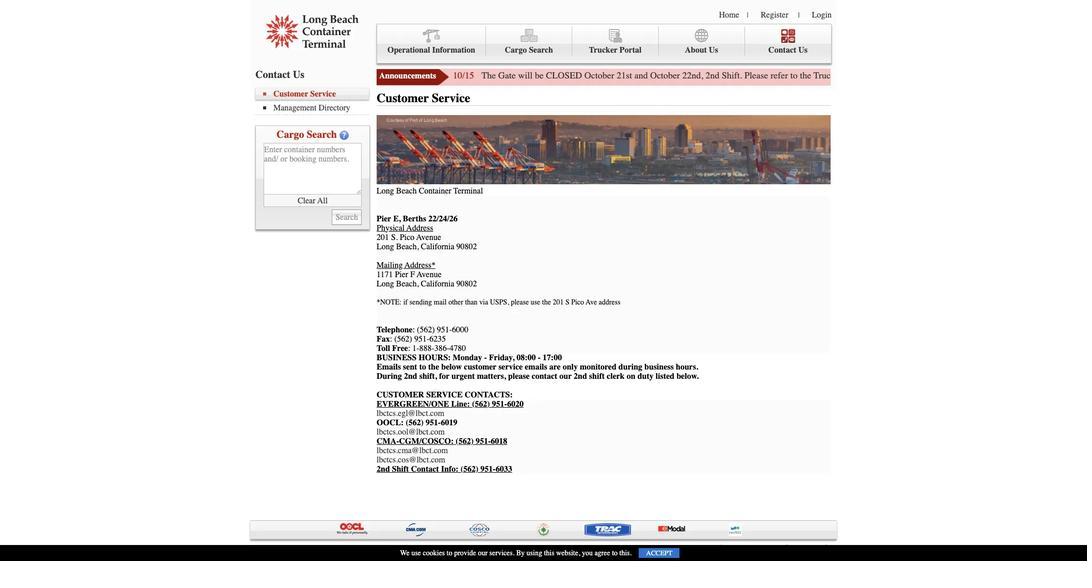 Task type: locate. For each thing, give the bounding box(es) containing it.
we
[[400, 549, 410, 557]]

search down management directory link
[[307, 129, 337, 140]]

avenue right f
[[417, 270, 442, 279]]

trucker portal link
[[573, 27, 659, 56]]

customer
[[274, 89, 308, 99], [377, 91, 429, 105]]

1 vertical spatial our
[[478, 549, 488, 557]]

1 horizontal spatial |
[[799, 11, 800, 20]]

1 vertical spatial pier
[[395, 270, 408, 279]]

0 horizontal spatial contact us
[[256, 69, 305, 81]]

shift.
[[722, 70, 743, 81]]

0 horizontal spatial 201
[[377, 233, 389, 242]]

1 - from the left
[[484, 353, 487, 362]]

beach right "lbct,"
[[313, 544, 331, 553]]

0 vertical spatial pico
[[400, 233, 415, 242]]

will
[[518, 70, 533, 81]]

the inside telephone : (562) 951-6000 fax : (562) 951-6235 toll free : 1-888-386-4780 business hours: monday - friday, 08:00 - 17:00 emails sent to the below customer service emails are only monitored during business hours. ​ ​during 2nd shift, for urgent matters, please contact our 2nd shift clerk on duty listed below.
[[428, 362, 439, 371]]

1 horizontal spatial container
[[419, 186, 452, 195]]

terminal up 22/24/26
[[454, 186, 483, 195]]

08:00
[[517, 353, 536, 362]]

contact us
[[769, 45, 808, 55], [256, 69, 305, 81]]

0 horizontal spatial us
[[293, 69, 305, 81]]

1 horizontal spatial customer
[[377, 91, 429, 105]]

cargo up will at the top
[[505, 45, 527, 55]]

1 vertical spatial cargo
[[277, 129, 304, 140]]

0 horizontal spatial all
[[317, 196, 328, 205]]

contact up refer in the top right of the page
[[769, 45, 797, 55]]

closed
[[546, 70, 582, 81]]

pico right s.
[[400, 233, 415, 242]]

0 horizontal spatial customer
[[274, 89, 308, 99]]

1 vertical spatial beach,
[[396, 279, 419, 288]]

1 vertical spatial long
[[377, 279, 394, 288]]

service for customer service
[[432, 91, 471, 105]]

cargo search
[[505, 45, 553, 55], [277, 129, 337, 140]]

1 horizontal spatial our
[[560, 371, 572, 381]]

california
[[421, 242, 455, 251], [421, 279, 455, 288]]

our right provide
[[478, 549, 488, 557]]

lbctcs.egl@lbct.com link
[[377, 409, 445, 418]]

avenue inside mailing address* 1171 pier f avenue long beach, california 90802​
[[417, 270, 442, 279]]

california up the mail
[[421, 279, 455, 288]]

0 vertical spatial beach
[[396, 186, 417, 195]]

1 vertical spatial please
[[508, 371, 530, 381]]

all right llc.)
[[432, 544, 441, 553]]

please down the 08:00
[[508, 371, 530, 381]]

contact us up 'management'
[[256, 69, 305, 81]]

1 horizontal spatial pico
[[571, 298, 584, 306]]

service inside 'customer service management directory'
[[310, 89, 336, 99]]

contact down lbctcs.cma@lbct.com on the left
[[411, 464, 439, 474]]

clear
[[298, 196, 316, 205]]

customer for customer service management directory
[[274, 89, 308, 99]]

llc.)
[[413, 544, 431, 553]]

during
[[619, 362, 643, 371]]

customer inside 'customer service management directory'
[[274, 89, 308, 99]]

hours
[[858, 70, 881, 81]]

menu bar containing customer service
[[256, 88, 374, 115]]

0 horizontal spatial |
[[747, 11, 749, 20]]

free
[[392, 344, 408, 353]]

0 vertical spatial 201
[[377, 233, 389, 242]]

0 vertical spatial all
[[317, 196, 328, 205]]

2 horizontal spatial us
[[799, 45, 808, 55]]

- right the 08:00
[[538, 353, 541, 362]]

1 horizontal spatial terminal
[[454, 186, 483, 195]]

1 horizontal spatial pier
[[395, 270, 408, 279]]

use
[[531, 298, 541, 306], [412, 549, 421, 557]]

0 horizontal spatial cargo search
[[277, 129, 337, 140]]

friday,
[[489, 353, 515, 362]]

1 vertical spatial terminal
[[363, 544, 389, 553]]

accept button
[[639, 548, 680, 558]]

beach, up if
[[396, 279, 419, 288]]

1 october from the left
[[585, 70, 615, 81]]

| left the login link on the right
[[799, 11, 800, 20]]

us
[[709, 45, 718, 55], [799, 45, 808, 55], [293, 69, 305, 81]]

contact
[[532, 371, 558, 381]]

mailing
[[377, 260, 403, 270]]

contact up 'management'
[[256, 69, 290, 81]]

beach, down address
[[396, 242, 419, 251]]

1 vertical spatial avenue
[[417, 270, 442, 279]]

386-
[[435, 344, 450, 353]]

all right clear
[[317, 196, 328, 205]]

privacy policy
[[734, 544, 777, 553]]

cargo search down management directory link
[[277, 129, 337, 140]]

1 vertical spatial beach
[[313, 544, 331, 553]]

0 vertical spatial avenue
[[417, 233, 441, 242]]

2 vertical spatial contact
[[411, 464, 439, 474]]

further
[[934, 70, 959, 81]]

1 vertical spatial menu bar
[[256, 88, 374, 115]]

pier left e,
[[377, 214, 391, 223]]

(562) right line:
[[472, 399, 490, 409]]

(562) down evergreen/one
[[406, 418, 424, 427]]

use right we
[[412, 549, 421, 557]]

long up *note:
[[377, 279, 394, 288]]

service down 10/15
[[432, 91, 471, 105]]

pico
[[400, 233, 415, 242], [571, 298, 584, 306]]

all inside clear all button
[[317, 196, 328, 205]]

long inside mailing address* 1171 pier f avenue long beach, california 90802​
[[377, 279, 394, 288]]

october left 21st
[[585, 70, 615, 81]]

please right "via usps," at bottom left
[[511, 298, 529, 306]]

0 vertical spatial contact us
[[769, 45, 808, 55]]

2 horizontal spatial for
[[1006, 70, 1017, 81]]

© 2023 lbct, long beach container terminal (lbct llc.) all rights reserved.
[[250, 544, 493, 553]]

us for contact us link
[[799, 45, 808, 55]]

1 vertical spatial 201
[[553, 298, 564, 306]]

to right sent
[[419, 362, 426, 371]]

201
[[377, 233, 389, 242], [553, 298, 564, 306]]

trucker portal
[[589, 45, 642, 55]]

0 horizontal spatial our
[[478, 549, 488, 557]]

0 horizontal spatial use
[[412, 549, 421, 557]]

all
[[317, 196, 328, 205], [432, 544, 441, 553]]

for right details
[[1006, 70, 1017, 81]]

1 horizontal spatial :
[[408, 344, 411, 353]]

2 - from the left
[[538, 353, 541, 362]]

1 horizontal spatial search
[[529, 45, 553, 55]]

california up address*
[[421, 242, 455, 251]]

legal
[[800, 544, 816, 553]]

berths
[[403, 214, 426, 223]]

0 horizontal spatial search
[[307, 129, 337, 140]]

- left friday,
[[484, 353, 487, 362]]

mail
[[434, 298, 447, 306]]

long up mailing
[[377, 242, 394, 251]]

1 horizontal spatial contact
[[411, 464, 439, 474]]

gate right truck
[[838, 70, 856, 81]]

the left s
[[542, 298, 551, 306]]

1 vertical spatial contact
[[256, 69, 290, 81]]

management
[[274, 103, 317, 113]]

0 vertical spatial cargo
[[505, 45, 527, 55]]

search up be
[[529, 45, 553, 55]]

long inside pier e, berths 22/24/26 physical address 201 s. pico avenue long beach, california 90802
[[377, 242, 394, 251]]

1 vertical spatial california
[[421, 279, 455, 288]]

cargo search up will at the top
[[505, 45, 553, 55]]

web
[[883, 70, 898, 81]]

1 horizontal spatial menu bar
[[377, 24, 832, 63]]

0 vertical spatial beach,
[[396, 242, 419, 251]]

by
[[517, 549, 525, 557]]

about us link
[[659, 27, 745, 56]]

to left this.
[[612, 549, 618, 557]]

beach, inside pier e, berths 22/24/26 physical address 201 s. pico avenue long beach, california 90802
[[396, 242, 419, 251]]

october
[[585, 70, 615, 81], [650, 70, 680, 81]]

| right home link
[[747, 11, 749, 20]]

long
[[377, 242, 394, 251], [377, 279, 394, 288], [295, 544, 311, 553]]

evergreen/one
[[377, 399, 449, 409]]

us for about us link
[[709, 45, 718, 55]]

0 horizontal spatial pico
[[400, 233, 415, 242]]

terminal left (lbct
[[363, 544, 389, 553]]

the left week.
[[1019, 70, 1030, 81]]

the left below
[[428, 362, 439, 371]]

f
[[410, 270, 415, 279]]

None submit
[[332, 210, 362, 225]]

business hours:
[[377, 353, 451, 362]]

cargo down 'management'
[[277, 129, 304, 140]]

pier inside mailing address* 1171 pier f avenue long beach, california 90802​
[[395, 270, 408, 279]]

22nd,
[[683, 70, 704, 81]]

cma-
[[377, 436, 399, 446]]

pier left f
[[395, 270, 408, 279]]

hours. ​
[[676, 362, 701, 371]]

0 horizontal spatial pier
[[377, 214, 391, 223]]

gate right the
[[498, 70, 516, 81]]

pier
[[377, 214, 391, 223], [395, 270, 408, 279]]

0 horizontal spatial menu bar
[[256, 88, 374, 115]]

1 horizontal spatial contact us
[[769, 45, 808, 55]]

truck
[[814, 70, 836, 81]]

1 horizontal spatial -
[[538, 353, 541, 362]]

0 vertical spatial california
[[421, 242, 455, 251]]

cargo
[[505, 45, 527, 55], [277, 129, 304, 140]]

1 horizontal spatial october
[[650, 70, 680, 81]]

agree
[[595, 549, 610, 557]]

operational information link
[[377, 27, 486, 56]]

1 horizontal spatial service
[[432, 91, 471, 105]]

cgm/cosco:
[[399, 436, 454, 446]]

toll
[[377, 344, 390, 353]]

0 horizontal spatial october
[[585, 70, 615, 81]]

contact us link
[[745, 27, 832, 56]]

0 vertical spatial long
[[377, 242, 394, 251]]

our right the contact
[[560, 371, 572, 381]]

1 vertical spatial cargo search
[[277, 129, 337, 140]]

2 california from the top
[[421, 279, 455, 288]]

201 left s
[[553, 298, 564, 306]]

1 horizontal spatial 201
[[553, 298, 564, 306]]

long right "lbct,"
[[295, 544, 311, 553]]

rights
[[443, 544, 462, 553]]

please
[[745, 70, 769, 81]]

0 horizontal spatial service
[[310, 89, 336, 99]]

for inside telephone : (562) 951-6000 fax : (562) 951-6235 toll free : 1-888-386-4780 business hours: monday - friday, 08:00 - 17:00 emails sent to the below customer service emails are only monitored during business hours. ​ ​during 2nd shift, for urgent matters, please contact our 2nd shift clerk on duty listed below.
[[439, 371, 450, 381]]

0 vertical spatial contact
[[769, 45, 797, 55]]

pico right s
[[571, 298, 584, 306]]

for right the shift, on the left bottom
[[439, 371, 450, 381]]

201 left s.
[[377, 233, 389, 242]]

service
[[310, 89, 336, 99], [432, 91, 471, 105]]

0 vertical spatial search
[[529, 45, 553, 55]]

(562) up 888-
[[417, 325, 435, 334]]

2 horizontal spatial :
[[413, 325, 415, 334]]

for right page
[[921, 70, 931, 81]]

our inside telephone : (562) 951-6000 fax : (562) 951-6235 toll free : 1-888-386-4780 business hours: monday - friday, 08:00 - 17:00 emails sent to the below customer service emails are only monitored during business hours. ​ ​during 2nd shift, for urgent matters, please contact our 2nd shift clerk on duty listed below.
[[560, 371, 572, 381]]

container
[[419, 186, 452, 195], [332, 544, 361, 553]]

0 vertical spatial use
[[531, 298, 541, 306]]

lbctcs.ool@lbct.com link
[[377, 427, 445, 436]]

0 vertical spatial pier
[[377, 214, 391, 223]]

0 horizontal spatial -
[[484, 353, 487, 362]]

1 horizontal spatial beach
[[396, 186, 417, 195]]

0 horizontal spatial for
[[439, 371, 450, 381]]

california inside pier e, berths 22/24/26 physical address 201 s. pico avenue long beach, california 90802
[[421, 242, 455, 251]]

service up management directory link
[[310, 89, 336, 99]]

you
[[582, 549, 593, 557]]

physical
[[377, 223, 405, 233]]

beach right ​​​​​​​​​​​​​​​​​​​​​​​​​​​​​​​​​​​long
[[396, 186, 417, 195]]

use left s
[[531, 298, 541, 306]]

1 california from the top
[[421, 242, 455, 251]]

avenue down berths
[[417, 233, 441, 242]]

0 vertical spatial our
[[560, 371, 572, 381]]

2 beach, from the top
[[396, 279, 419, 288]]

0 horizontal spatial contact
[[256, 69, 290, 81]]

0 vertical spatial menu bar
[[377, 24, 832, 63]]

0 horizontal spatial :
[[390, 334, 392, 344]]

2 horizontal spatial contact
[[769, 45, 797, 55]]

0 horizontal spatial gate
[[498, 70, 516, 81]]

customer up 'management'
[[274, 89, 308, 99]]

for
[[921, 70, 931, 81], [1006, 70, 1017, 81], [439, 371, 450, 381]]

|
[[747, 11, 749, 20], [799, 11, 800, 20]]

below.
[[677, 371, 699, 381]]

1 horizontal spatial gate
[[838, 70, 856, 81]]

1 horizontal spatial us
[[709, 45, 718, 55]]

(562) down 6019
[[456, 436, 474, 446]]

customer down announcements
[[377, 91, 429, 105]]

contact us up refer in the top right of the page
[[769, 45, 808, 55]]

1 horizontal spatial for
[[921, 70, 931, 81]]

1 horizontal spatial all
[[432, 544, 441, 553]]

1 beach, from the top
[[396, 242, 419, 251]]

lbctcs.cma@lbct.com link
[[377, 446, 448, 455]]

october right 'and'
[[650, 70, 680, 81]]

avenue
[[417, 233, 441, 242], [417, 270, 442, 279]]

0 horizontal spatial container
[[332, 544, 361, 553]]

menu bar
[[377, 24, 832, 63], [256, 88, 374, 115]]

contact inside customer service contacts: evergreen/one line: (562) 951-6020 lbctcs.egl@lbct.com oocl: (562) 951-6019 lbctcs.ool@lbct.com cma-cgm/cosco: (562) 951-6018 lbctcs.cma@lbct.com lbctcs.cos@lbct.com 2nd shift contact info: (562) 951-6033​​
[[411, 464, 439, 474]]

website,
[[556, 549, 580, 557]]

trucker
[[589, 45, 618, 55]]

1 horizontal spatial cargo search
[[505, 45, 553, 55]]

2 october from the left
[[650, 70, 680, 81]]

business
[[645, 362, 674, 371]]

6033​​
[[496, 464, 512, 474]]

©
[[250, 544, 256, 553]]

1 vertical spatial use
[[412, 549, 421, 557]]



Task type: describe. For each thing, give the bounding box(es) containing it.
1 gate from the left
[[498, 70, 516, 81]]

0 horizontal spatial cargo
[[277, 129, 304, 140]]

17:00
[[543, 353, 562, 362]]

home link
[[719, 10, 740, 20]]

(562) right info:
[[461, 464, 479, 474]]

than
[[465, 298, 478, 306]]

0 horizontal spatial terminal
[[363, 544, 389, 553]]

home
[[719, 10, 740, 20]]

address*
[[405, 260, 436, 270]]

please inside telephone : (562) 951-6000 fax : (562) 951-6235 toll free : 1-888-386-4780 business hours: monday - friday, 08:00 - 17:00 emails sent to the below customer service emails are only monitored during business hours. ​ ​during 2nd shift, for urgent matters, please contact our 2nd shift clerk on duty listed below.
[[508, 371, 530, 381]]

*note:
[[377, 298, 402, 306]]

address
[[599, 298, 621, 306]]

pier inside pier e, berths 22/24/26 physical address 201 s. pico avenue long beach, california 90802
[[377, 214, 391, 223]]

90802​
[[457, 279, 477, 288]]

this.
[[620, 549, 632, 557]]

2nd inside customer service contacts: evergreen/one line: (562) 951-6020 lbctcs.egl@lbct.com oocl: (562) 951-6019 lbctcs.ool@lbct.com cma-cgm/cosco: (562) 951-6018 lbctcs.cma@lbct.com lbctcs.cos@lbct.com 2nd shift contact info: (562) 951-6033​​
[[377, 464, 390, 474]]

2 vertical spatial long
[[295, 544, 311, 553]]

the
[[482, 70, 496, 81]]

1 vertical spatial container
[[332, 544, 361, 553]]

on
[[627, 371, 636, 381]]

to right refer in the top right of the page
[[791, 70, 798, 81]]

lbctcs.cos@lbct.com link
[[377, 455, 445, 464]]

week.
[[1033, 70, 1055, 81]]

customer service contacts: evergreen/one line: (562) 951-6020 lbctcs.egl@lbct.com oocl: (562) 951-6019 lbctcs.ool@lbct.com cma-cgm/cosco: (562) 951-6018 lbctcs.cma@lbct.com lbctcs.cos@lbct.com 2nd shift contact info: (562) 951-6033​​
[[377, 390, 524, 474]]

cargo search link
[[486, 27, 573, 56]]

pier e, berths 22/24/26 physical address 201 s. pico avenue long beach, california 90802
[[377, 214, 477, 251]]

shift
[[392, 464, 409, 474]]

21st
[[617, 70, 632, 81]]

customer for customer service
[[377, 91, 429, 105]]

1-
[[413, 344, 419, 353]]

(562) left 1-
[[394, 334, 412, 344]]

0 vertical spatial terminal
[[454, 186, 483, 195]]

announcements
[[379, 71, 436, 81]]

(lbct
[[390, 544, 411, 553]]

via usps,
[[480, 298, 509, 306]]

details
[[979, 70, 1003, 81]]

2 gate from the left
[[838, 70, 856, 81]]

22/24/26
[[429, 214, 458, 223]]

Enter container numbers and/ or booking numbers.  text field
[[264, 143, 362, 195]]

login
[[812, 10, 832, 20]]

register
[[761, 10, 789, 20]]

1 | from the left
[[747, 11, 749, 20]]

s.
[[391, 233, 398, 242]]

​​​​​​​​​​​​​​​​​​​​​​​​​​​​​​​​​​​long
[[377, 186, 394, 195]]

lbctcs.cma@lbct.com
[[377, 446, 448, 455]]

shift,
[[419, 371, 437, 381]]

info:
[[441, 464, 459, 474]]

6000
[[452, 325, 469, 334]]

1 horizontal spatial cargo
[[505, 45, 527, 55]]

lbct,
[[274, 544, 294, 553]]

1 horizontal spatial use
[[531, 298, 541, 306]]

only
[[563, 362, 578, 371]]

line:
[[451, 399, 470, 409]]

management directory link
[[263, 103, 369, 113]]

customer service link
[[263, 89, 369, 99]]

mailing address* 1171 pier f avenue long beach, california 90802​
[[377, 260, 477, 288]]

be
[[535, 70, 544, 81]]

90802
[[457, 242, 477, 251]]

sending
[[410, 298, 432, 306]]

201 inside pier e, berths 22/24/26 physical address 201 s. pico avenue long beach, california 90802
[[377, 233, 389, 242]]

california inside mailing address* 1171 pier f avenue long beach, california 90802​
[[421, 279, 455, 288]]

about
[[685, 45, 707, 55]]

6018
[[491, 436, 508, 446]]

accept
[[646, 549, 673, 557]]

services.
[[490, 549, 515, 557]]

lbctcs.ool@lbct.com
[[377, 427, 445, 436]]

customer service
[[377, 91, 471, 105]]

service for customer service management directory
[[310, 89, 336, 99]]

10/15 the gate will be closed october 21st and october 22nd, 2nd shift. please refer to the truck gate hours web page for further gate details for the week.
[[453, 70, 1055, 81]]

0 horizontal spatial beach
[[313, 544, 331, 553]]

contacts:
[[465, 390, 513, 399]]

beach, inside mailing address* 1171 pier f avenue long beach, california 90802​
[[396, 279, 419, 288]]

2023
[[258, 544, 272, 553]]

to left provide
[[447, 549, 453, 557]]

ave
[[586, 298, 597, 306]]

2 | from the left
[[799, 11, 800, 20]]

provide
[[454, 549, 476, 557]]

6235
[[430, 334, 446, 344]]

shift
[[589, 371, 605, 381]]

policy
[[758, 544, 777, 553]]

1 vertical spatial all
[[432, 544, 441, 553]]

urgent
[[452, 371, 475, 381]]

telephone
[[377, 325, 413, 334]]

using
[[527, 549, 542, 557]]

0 vertical spatial container
[[419, 186, 452, 195]]

avenue inside pier e, berths 22/24/26 physical address 201 s. pico avenue long beach, california 90802
[[417, 233, 441, 242]]

we use cookies to provide our services. by using this website, you agree to this.
[[400, 549, 632, 557]]

s
[[566, 298, 570, 306]]

*note: if sending mail other than via usps, please use the 201 s pico ave address
[[377, 298, 621, 306]]

service
[[426, 390, 463, 399]]

emails are
[[525, 362, 561, 371]]

1 vertical spatial search
[[307, 129, 337, 140]]

1 vertical spatial contact us
[[256, 69, 305, 81]]

location
[[686, 544, 711, 553]]

6020
[[507, 399, 524, 409]]

to inside telephone : (562) 951-6000 fax : (562) 951-6235 toll free : 1-888-386-4780 business hours: monday - friday, 08:00 - 17:00 emails sent to the below customer service emails are only monitored during business hours. ​ ​during 2nd shift, for urgent matters, please contact our 2nd shift clerk on duty listed below.
[[419, 362, 426, 371]]

emails
[[377, 362, 401, 371]]

register link
[[761, 10, 789, 20]]

clear all button
[[264, 195, 362, 207]]

the left truck
[[800, 70, 812, 81]]

lbctcs.cos@lbct.com
[[377, 455, 445, 464]]

0 vertical spatial cargo search
[[505, 45, 553, 55]]

this
[[544, 549, 555, 557]]

information
[[432, 45, 476, 55]]

listed
[[656, 371, 675, 381]]

pico inside pier e, berths 22/24/26 physical address 201 s. pico avenue long beach, california 90802
[[400, 233, 415, 242]]

0 vertical spatial please
[[511, 298, 529, 306]]

1 vertical spatial pico
[[571, 298, 584, 306]]

sent
[[403, 362, 417, 371]]

menu bar containing operational information
[[377, 24, 832, 63]]

matters,
[[477, 371, 506, 381]]

operational information
[[388, 45, 476, 55]]

service
[[499, 362, 523, 371]]

4780
[[450, 344, 466, 353]]



Task type: vqa. For each thing, say whether or not it's contained in the screenshot.
Please refer to the Truck Gate Hours web page for further gate details for the week.
no



